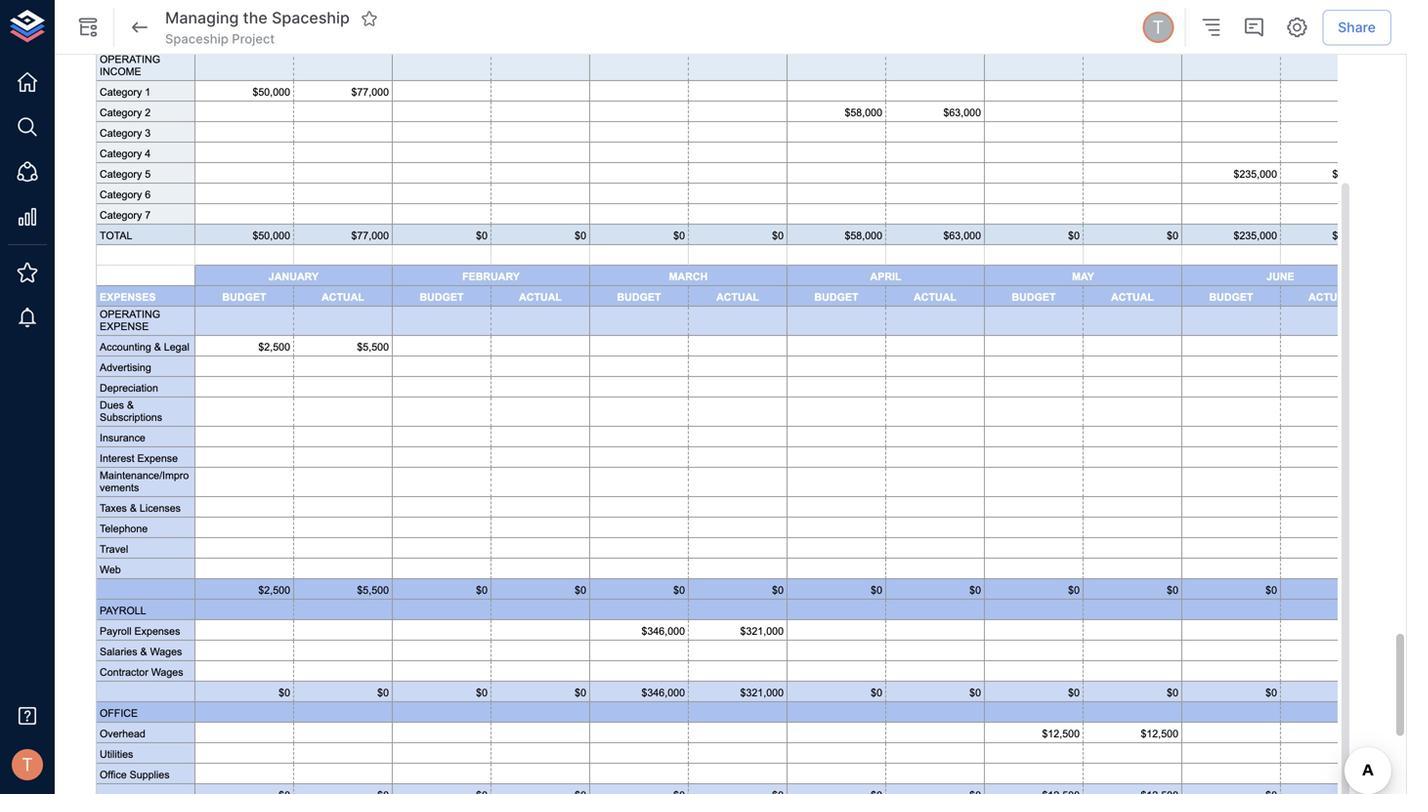 Task type: vqa. For each thing, say whether or not it's contained in the screenshot.
Workspace Name text box
no



Task type: describe. For each thing, give the bounding box(es) containing it.
1 horizontal spatial t
[[1152, 16, 1164, 38]]

settings image
[[1285, 16, 1309, 39]]

1 vertical spatial t
[[22, 754, 33, 776]]

0 vertical spatial t button
[[1140, 9, 1177, 46]]

1 vertical spatial t button
[[6, 744, 49, 787]]

managing the spaceship
[[165, 8, 350, 28]]

go back image
[[128, 16, 151, 39]]

spaceship project link
[[165, 30, 275, 48]]

table of contents image
[[1199, 16, 1223, 39]]

favorite image
[[360, 10, 378, 27]]

0 horizontal spatial spaceship
[[165, 31, 229, 46]]



Task type: locate. For each thing, give the bounding box(es) containing it.
comments image
[[1242, 16, 1266, 39]]

0 vertical spatial t
[[1152, 16, 1164, 38]]

t
[[1152, 16, 1164, 38], [22, 754, 33, 776]]

managing
[[165, 8, 239, 28]]

the
[[243, 8, 268, 28]]

show wiki image
[[76, 16, 100, 39]]

t button
[[1140, 9, 1177, 46], [6, 744, 49, 787]]

spaceship down managing
[[165, 31, 229, 46]]

1 horizontal spatial t button
[[1140, 9, 1177, 46]]

spaceship project
[[165, 31, 275, 46]]

0 horizontal spatial t button
[[6, 744, 49, 787]]

1 vertical spatial spaceship
[[165, 31, 229, 46]]

share
[[1338, 19, 1376, 35]]

spaceship
[[272, 8, 350, 28], [165, 31, 229, 46]]

share button
[[1322, 10, 1392, 45]]

0 vertical spatial spaceship
[[272, 8, 350, 28]]

1 horizontal spatial spaceship
[[272, 8, 350, 28]]

0 horizontal spatial t
[[22, 754, 33, 776]]

spaceship right the
[[272, 8, 350, 28]]

project
[[232, 31, 275, 46]]



